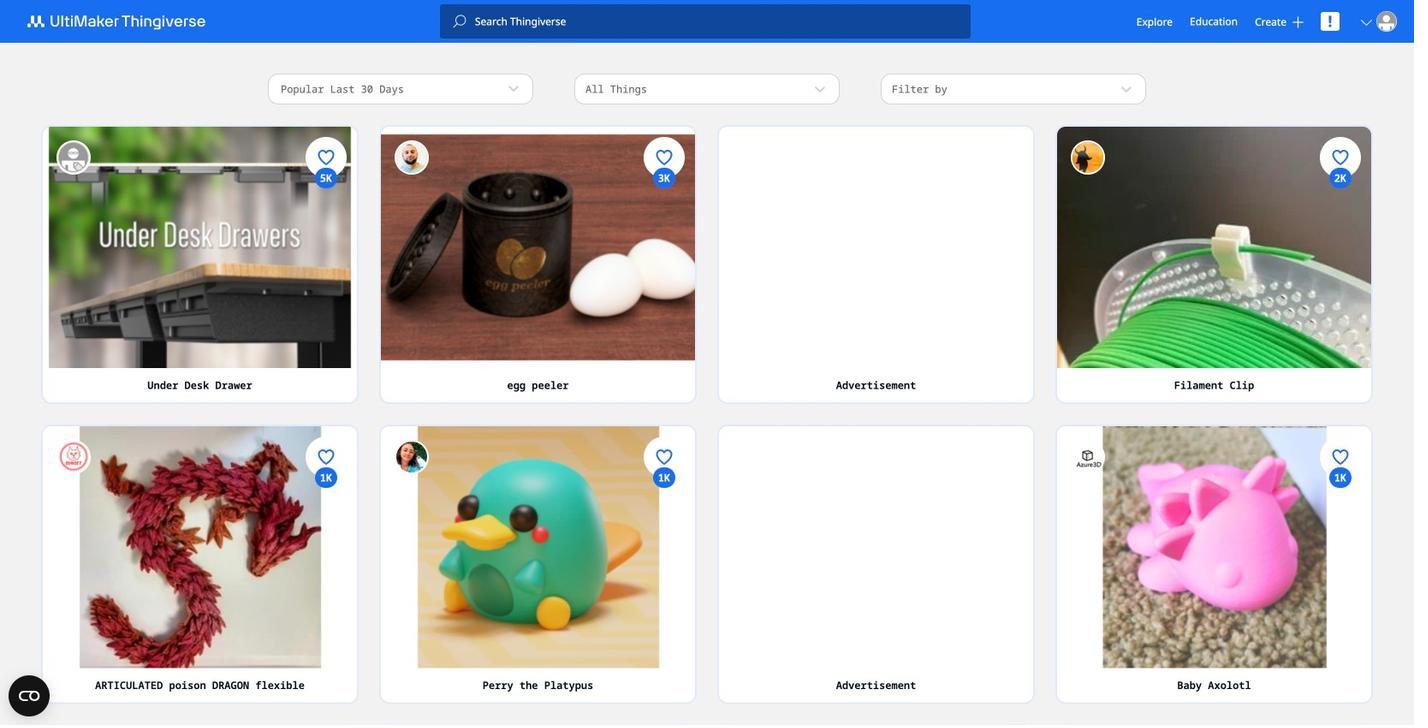 Task type: describe. For each thing, give the bounding box(es) containing it.
makerbot logo image
[[17, 11, 226, 32]]

avatar image for thumbnail representing articulated poison dragon flexible
[[57, 440, 91, 474]]

open all things image
[[812, 80, 829, 98]]

thumbnail representing filament clip image
[[1057, 127, 1372, 368]]

open widget image
[[9, 676, 50, 717]]

avatar image for thumbnail representing perry the platypus
[[395, 440, 429, 474]]

thumbnail representing baby axolotl image
[[1057, 426, 1372, 668]]

plusicon image
[[1293, 17, 1304, 28]]

avatar image for thumbnail representing egg peeler
[[395, 140, 429, 175]]

thumbnail representing under desk drawer image
[[43, 127, 357, 368]]

thumbnail representing egg peeler image
[[381, 127, 695, 368]]

thumbnail representing articulated poison dragon flexible image
[[43, 426, 357, 668]]

avatar image for thumbnail representing baby axolotl
[[1071, 440, 1105, 474]]

advertisement element
[[748, 127, 1005, 341]]



Task type: locate. For each thing, give the bounding box(es) containing it.
open filter by image
[[1118, 80, 1135, 98]]

avatar image
[[1377, 11, 1397, 32], [57, 140, 91, 175], [395, 140, 429, 175], [1071, 140, 1105, 175], [57, 440, 91, 474], [395, 440, 429, 474], [1071, 440, 1105, 474]]

avatar image for thumbnail representing under desk drawer at left
[[57, 140, 91, 175]]

search control image
[[453, 15, 467, 28]]

thumbnail representing perry the platypus image
[[381, 426, 695, 668]]

avatar image for thumbnail representing filament clip
[[1071, 140, 1105, 175]]

Search Thingiverse text field
[[467, 15, 971, 28]]



Task type: vqa. For each thing, say whether or not it's contained in the screenshot.
Add to collection image associated with 15 'Link''s Thing
no



